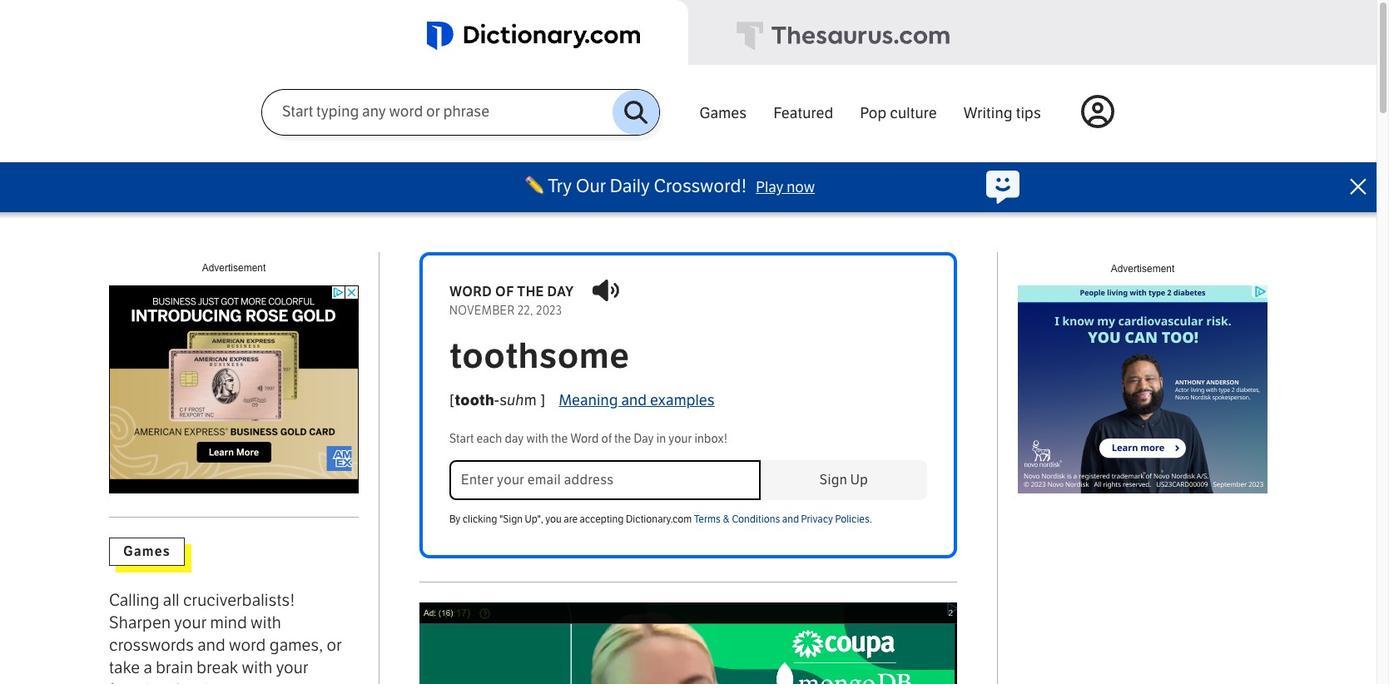 Task type: locate. For each thing, give the bounding box(es) containing it.
of up enter your email address text box
[[602, 433, 612, 447]]

m
[[524, 391, 537, 409]]

privacy
[[801, 514, 833, 525]]

0 horizontal spatial games
[[123, 544, 171, 560]]

break
[[197, 658, 238, 678]]

games link
[[686, 95, 761, 127]]

1 horizontal spatial games
[[700, 104, 747, 122]]

2 horizontal spatial word
[[571, 433, 599, 447]]

day
[[547, 284, 574, 300], [505, 433, 524, 447]]

by
[[450, 514, 461, 525]]

1 horizontal spatial of
[[542, 619, 553, 634]]

games.
[[221, 681, 275, 684]]

culture
[[890, 104, 937, 122]]

examples
[[650, 391, 715, 409]]

conditions
[[732, 514, 781, 525]]

pop culture link
[[847, 95, 951, 127]]

]
[[540, 391, 546, 409]]

0 vertical spatial word
[[450, 284, 492, 300]]

writing tips link
[[951, 95, 1055, 127]]

1 horizontal spatial advertisement
[[1111, 263, 1175, 274]]

with
[[527, 433, 549, 447], [251, 613, 281, 633], [242, 658, 273, 678]]

your down games,
[[276, 658, 309, 678]]

games
[[700, 104, 747, 122], [123, 544, 171, 560]]

try
[[548, 176, 572, 197]]

2 vertical spatial of
[[542, 619, 553, 634]]

2 vertical spatial and
[[197, 636, 225, 656]]

games up crossword!
[[700, 104, 747, 122]]

(16)
[[439, 609, 453, 618]]

your down the all
[[174, 613, 207, 633]]

sign up button
[[761, 460, 928, 500]]

day inside video player region
[[579, 619, 602, 634]]

✕
[[1350, 174, 1368, 200]]

day right 'each'
[[505, 433, 524, 447]]

toothsome: word of the day
[[434, 619, 602, 634]]

word right toothsome:
[[506, 619, 538, 634]]

1 horizontal spatial and
[[621, 391, 647, 409]]

1 horizontal spatial day
[[547, 284, 574, 300]]

1 advertisement region from the left
[[109, 286, 359, 494]]

are
[[564, 514, 578, 525]]

your right in
[[669, 433, 692, 447]]

our
[[576, 176, 606, 197]]

2 advertisement region from the left
[[1018, 286, 1268, 494]]

ad: (16)
[[424, 609, 453, 618]]

0 horizontal spatial advertisement
[[202, 263, 266, 274]]

you
[[546, 514, 562, 525]]

0 horizontal spatial day
[[579, 619, 602, 634]]

and
[[621, 391, 647, 409], [783, 514, 799, 525], [197, 636, 225, 656]]

calling
[[109, 591, 160, 611]]

crossword!
[[654, 176, 747, 197]]

uh
[[507, 391, 524, 409]]

cruciverbalists!
[[183, 591, 295, 611]]

day up 2023
[[547, 284, 574, 300]]

word down the meaning
[[571, 433, 599, 447]]

0 vertical spatial and
[[621, 391, 647, 409]]

november
[[450, 303, 515, 318]]

1 horizontal spatial your
[[276, 658, 309, 678]]

brain
[[156, 658, 193, 678]]

meaning
[[559, 391, 618, 409]]

0 horizontal spatial your
[[174, 613, 207, 633]]

crosswords
[[109, 636, 194, 656]]

0 horizontal spatial of
[[495, 284, 514, 300]]

1 vertical spatial of
[[602, 433, 612, 447]]

the inside video player region
[[556, 619, 575, 634]]

2 vertical spatial word
[[506, 619, 538, 634]]

games up calling
[[123, 544, 171, 560]]

switch site tab list
[[0, 0, 1377, 67]]

and up break
[[197, 636, 225, 656]]

word up november
[[450, 284, 492, 300]]

Start typing any word or phrase text field
[[262, 102, 613, 122]]

1 vertical spatial day
[[579, 619, 602, 634]]

with down ]
[[527, 433, 549, 447]]

0 horizontal spatial word
[[450, 284, 492, 300]]

and left privacy
[[783, 514, 799, 525]]

featured link
[[761, 95, 847, 127]]

0 horizontal spatial and
[[197, 636, 225, 656]]

with up word
[[251, 613, 281, 633]]

0 vertical spatial your
[[669, 433, 692, 447]]

with up games.
[[242, 658, 273, 678]]

of
[[495, 284, 514, 300], [602, 433, 612, 447], [542, 619, 553, 634]]

favorite
[[109, 681, 163, 684]]

0 horizontal spatial advertisement region
[[109, 286, 359, 494]]

1 horizontal spatial advertisement region
[[1018, 286, 1268, 494]]

[ tooth -s uh m ]
[[450, 391, 546, 409]]

toothsome link
[[450, 335, 928, 377]]

2 horizontal spatial of
[[602, 433, 612, 447]]

advertisement
[[202, 263, 266, 274], [1111, 263, 1175, 274]]

1 vertical spatial day
[[505, 433, 524, 447]]

0 vertical spatial games
[[700, 104, 747, 122]]

of right toothsome:
[[542, 619, 553, 634]]

22,
[[518, 303, 534, 318]]

advertisement region
[[109, 286, 359, 494], [1018, 286, 1268, 494]]

meaning and examples link
[[559, 389, 715, 413]]

2023
[[536, 303, 563, 318]]

word of the day
[[450, 284, 574, 300]]

0 vertical spatial of
[[495, 284, 514, 300]]

dictionary.com
[[626, 514, 692, 525]]

your
[[669, 433, 692, 447], [174, 613, 207, 633], [276, 658, 309, 678]]

mind
[[210, 613, 247, 633]]

1 advertisement from the left
[[202, 263, 266, 274]]

of up november 22, 2023
[[495, 284, 514, 300]]

1 vertical spatial and
[[783, 514, 799, 525]]

the
[[517, 284, 544, 300], [551, 433, 568, 447], [615, 433, 632, 447], [556, 619, 575, 634]]

0 vertical spatial day
[[634, 433, 654, 447]]

1 horizontal spatial day
[[634, 433, 654, 447]]

1 vertical spatial games
[[123, 544, 171, 560]]

and right the meaning
[[621, 391, 647, 409]]

word
[[450, 284, 492, 300], [571, 433, 599, 447], [506, 619, 538, 634]]

1 horizontal spatial word
[[506, 619, 538, 634]]

-
[[494, 391, 500, 409]]

sign up
[[820, 472, 869, 488]]

terms
[[694, 514, 721, 525]]

✏️ try our daily crossword!
[[525, 176, 747, 197]]

day
[[634, 433, 654, 447], [579, 619, 602, 634]]



Task type: vqa. For each thing, say whether or not it's contained in the screenshot.
✏️ Try Our Daily Crossword!
yes



Task type: describe. For each thing, give the bounding box(es) containing it.
up",
[[525, 514, 544, 525]]

1 vertical spatial word
[[571, 433, 599, 447]]

✕ button
[[1341, 162, 1377, 212]]

writing
[[964, 104, 1013, 122]]

word inside video player region
[[506, 619, 538, 634]]

2 vertical spatial with
[[242, 658, 273, 678]]

2 advertisement from the left
[[1111, 263, 1175, 274]]

accepting
[[580, 514, 624, 525]]

of inside video player region
[[542, 619, 553, 634]]

play now
[[756, 178, 815, 197]]

0 vertical spatial day
[[547, 284, 574, 300]]

by clicking "sign up", you are accepting dictionary.com terms & conditions and privacy policies.
[[450, 514, 872, 525]]

✏️
[[525, 176, 544, 197]]

all
[[163, 591, 180, 611]]

now
[[787, 178, 815, 197]]

s
[[500, 391, 507, 409]]

0 horizontal spatial day
[[505, 433, 524, 447]]

policies.
[[836, 514, 872, 525]]

inbox!
[[695, 433, 728, 447]]

take
[[109, 658, 140, 678]]

or
[[327, 636, 342, 656]]

featured
[[774, 104, 834, 122]]

pop culture
[[860, 104, 937, 122]]

clicking
[[463, 514, 497, 525]]

ad:
[[424, 609, 436, 618]]

play
[[756, 178, 784, 197]]

each
[[477, 433, 502, 447]]

terms & conditions and privacy policies. link
[[694, 514, 872, 525]]

calling all cruciverbalists! sharpen your mind with crosswords and word games, or take a brain break with your favorite classic games.
[[109, 591, 342, 684]]

sharpen
[[109, 613, 171, 633]]

pages menu element
[[686, 85, 1115, 162]]

toothsome:
[[434, 619, 503, 634]]

games,
[[270, 636, 323, 656]]

word
[[229, 636, 266, 656]]

games inside pages menu element
[[700, 104, 747, 122]]

2 horizontal spatial your
[[669, 433, 692, 447]]

in
[[657, 433, 666, 447]]

[
[[450, 391, 455, 409]]

toothsome
[[450, 335, 630, 377]]

start
[[450, 433, 474, 447]]

up
[[851, 472, 869, 488]]

2 vertical spatial your
[[276, 658, 309, 678]]

daily
[[610, 176, 650, 197]]

start each day with the word of the day in your inbox!
[[450, 433, 728, 447]]

"sign
[[500, 514, 523, 525]]

Enter your email address text field
[[450, 460, 761, 500]]

meaning and examples
[[559, 391, 715, 409]]

play now link
[[756, 178, 815, 197]]

classic
[[167, 681, 217, 684]]

tooth
[[455, 391, 494, 409]]

2 horizontal spatial and
[[783, 514, 799, 525]]

tips
[[1016, 104, 1042, 122]]

sign
[[820, 472, 848, 488]]

video player region
[[420, 603, 958, 684]]

2
[[949, 609, 953, 618]]

1 vertical spatial with
[[251, 613, 281, 633]]

1 vertical spatial your
[[174, 613, 207, 633]]

writing tips
[[964, 104, 1042, 122]]

pop
[[860, 104, 887, 122]]

a
[[144, 658, 152, 678]]

0 vertical spatial with
[[527, 433, 549, 447]]

&
[[723, 514, 730, 525]]

and inside calling all cruciverbalists! sharpen your mind with crosswords and word games, or take a brain break with your favorite classic games.
[[197, 636, 225, 656]]

november 22, 2023
[[450, 303, 563, 318]]



